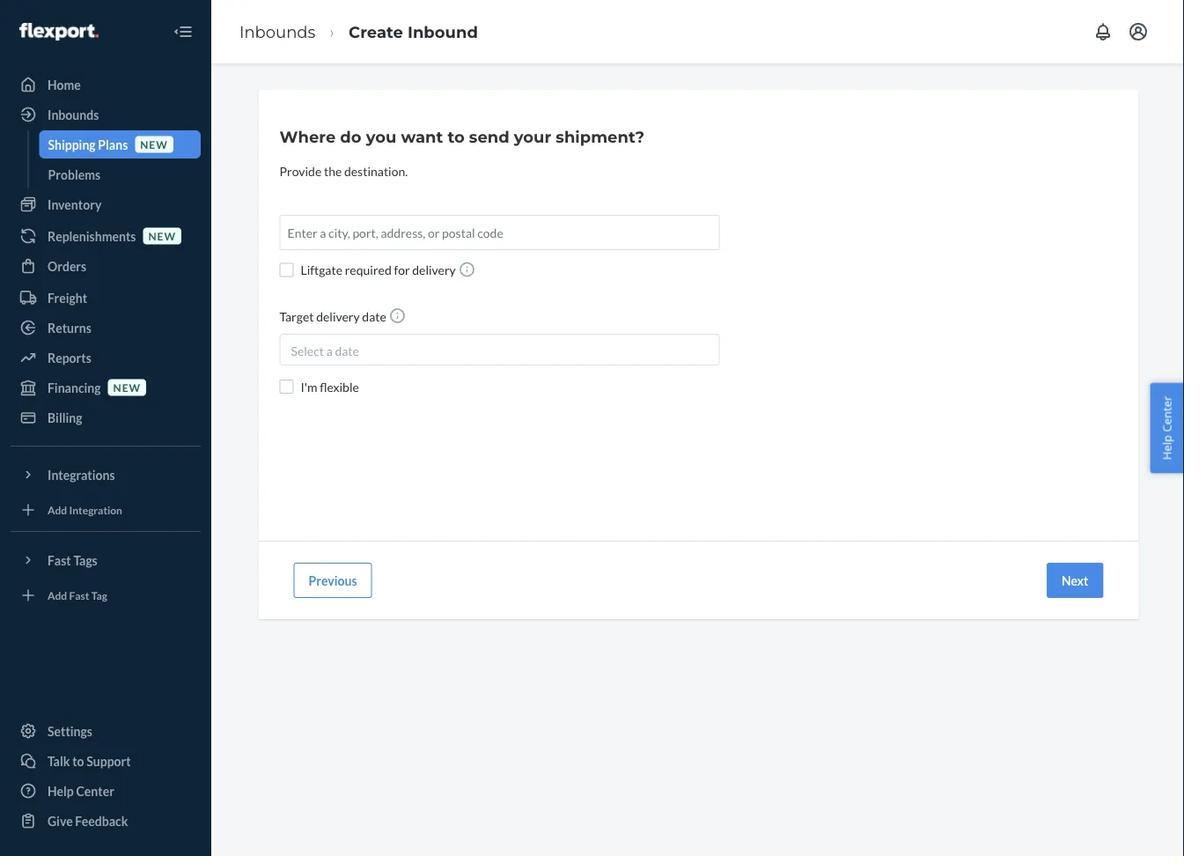 Task type: vqa. For each thing, say whether or not it's contained in the screenshot.
to in button
yes



Task type: locate. For each thing, give the bounding box(es) containing it.
delivery
[[412, 263, 456, 277], [316, 309, 360, 324]]

help center inside 'button'
[[1160, 396, 1176, 460]]

1 vertical spatial inbounds
[[48, 107, 99, 122]]

0 vertical spatial fast
[[48, 553, 71, 568]]

1 vertical spatial fast
[[69, 589, 89, 602]]

shipping plans
[[48, 137, 128, 152]]

0 horizontal spatial delivery
[[316, 309, 360, 324]]

open notifications image
[[1093, 21, 1114, 42]]

0 vertical spatial new
[[140, 138, 168, 151]]

1 horizontal spatial delivery
[[412, 263, 456, 277]]

0 horizontal spatial date
[[335, 343, 359, 358]]

date for select a date
[[335, 343, 359, 358]]

tag
[[91, 589, 107, 602]]

orders link
[[11, 252, 201, 280]]

help center
[[1160, 396, 1176, 460], [48, 784, 114, 799]]

you
[[366, 127, 397, 146]]

the
[[324, 163, 342, 178]]

billing
[[48, 410, 82, 425]]

give feedback
[[48, 814, 128, 828]]

inbounds
[[240, 22, 316, 41], [48, 107, 99, 122]]

1 horizontal spatial help
[[1160, 435, 1176, 460]]

new
[[140, 138, 168, 151], [148, 229, 176, 242], [113, 381, 141, 394]]

0 vertical spatial inbounds link
[[240, 22, 316, 41]]

0 vertical spatial center
[[1160, 396, 1176, 432]]

freight link
[[11, 284, 201, 312]]

required
[[345, 263, 392, 277]]

a right select
[[326, 343, 333, 358]]

date
[[362, 309, 387, 324], [335, 343, 359, 358]]

returns link
[[11, 314, 201, 342]]

replenishments
[[48, 229, 136, 244]]

fast left tags in the bottom of the page
[[48, 553, 71, 568]]

1 vertical spatial date
[[335, 343, 359, 358]]

0 vertical spatial to
[[448, 127, 465, 146]]

2 vertical spatial new
[[113, 381, 141, 394]]

1 vertical spatial to
[[72, 754, 84, 769]]

1 horizontal spatial help center
[[1160, 396, 1176, 460]]

integrations button
[[11, 461, 201, 489]]

where do you want to send your shipment?
[[280, 127, 645, 146]]

add left integration on the bottom left of the page
[[48, 503, 67, 516]]

1 horizontal spatial date
[[362, 309, 387, 324]]

1 vertical spatial new
[[148, 229, 176, 242]]

add down fast tags
[[48, 589, 67, 602]]

0 horizontal spatial inbounds
[[48, 107, 99, 122]]

1 vertical spatial add
[[48, 589, 67, 602]]

create inbound
[[349, 22, 478, 41]]

reports
[[48, 350, 91, 365]]

liftgate
[[301, 263, 343, 277]]

inbounds link
[[240, 22, 316, 41], [11, 100, 201, 129]]

create inbound link
[[349, 22, 478, 41]]

do
[[340, 127, 362, 146]]

1 add from the top
[[48, 503, 67, 516]]

new right plans
[[140, 138, 168, 151]]

0 vertical spatial help center
[[1160, 396, 1176, 460]]

a left the city,
[[320, 225, 326, 240]]

provide
[[280, 163, 322, 178]]

next button
[[1047, 563, 1104, 598]]

close navigation image
[[173, 21, 194, 42]]

help center link
[[11, 777, 201, 805]]

0 horizontal spatial center
[[76, 784, 114, 799]]

date down target delivery date
[[335, 343, 359, 358]]

inbounds inside breadcrumbs navigation
[[240, 22, 316, 41]]

a
[[320, 225, 326, 240], [326, 343, 333, 358]]

inbounds link inside breadcrumbs navigation
[[240, 22, 316, 41]]

0 vertical spatial inbounds
[[240, 22, 316, 41]]

1 horizontal spatial center
[[1160, 396, 1176, 432]]

2 add from the top
[[48, 589, 67, 602]]

1 horizontal spatial to
[[448, 127, 465, 146]]

delivery up "select a date"
[[316, 309, 360, 324]]

0 horizontal spatial inbounds link
[[11, 100, 201, 129]]

None checkbox
[[280, 380, 294, 394]]

integration
[[69, 503, 122, 516]]

inventory link
[[11, 190, 201, 218]]

fast left tag
[[69, 589, 89, 602]]

date down "liftgate required for delivery"
[[362, 309, 387, 324]]

new up orders link
[[148, 229, 176, 242]]

1 horizontal spatial inbounds
[[240, 22, 316, 41]]

center inside 'button'
[[1160, 396, 1176, 432]]

to
[[448, 127, 465, 146], [72, 754, 84, 769]]

1 vertical spatial center
[[76, 784, 114, 799]]

1 vertical spatial help center
[[48, 784, 114, 799]]

None checkbox
[[280, 263, 294, 277]]

delivery right the for on the left top of page
[[412, 263, 456, 277]]

0 vertical spatial date
[[362, 309, 387, 324]]

new down reports link
[[113, 381, 141, 394]]

0 horizontal spatial help center
[[48, 784, 114, 799]]

next
[[1062, 573, 1089, 588]]

date for target delivery date
[[362, 309, 387, 324]]

0 vertical spatial help
[[1160, 435, 1176, 460]]

to right talk
[[72, 754, 84, 769]]

add
[[48, 503, 67, 516], [48, 589, 67, 602]]

add for add integration
[[48, 503, 67, 516]]

0 horizontal spatial to
[[72, 754, 84, 769]]

returns
[[48, 320, 91, 335]]

shipment?
[[556, 127, 645, 146]]

0 vertical spatial a
[[320, 225, 326, 240]]

help
[[1160, 435, 1176, 460], [48, 784, 74, 799]]

0 horizontal spatial help
[[48, 784, 74, 799]]

0 vertical spatial add
[[48, 503, 67, 516]]

previous button
[[294, 563, 372, 598]]

add inside 'link'
[[48, 503, 67, 516]]

a for enter
[[320, 225, 326, 240]]

add integration link
[[11, 496, 201, 524]]

to inside button
[[72, 754, 84, 769]]

1 vertical spatial help
[[48, 784, 74, 799]]

fast
[[48, 553, 71, 568], [69, 589, 89, 602]]

problems link
[[39, 160, 201, 189]]

to left send
[[448, 127, 465, 146]]

1 horizontal spatial inbounds link
[[240, 22, 316, 41]]

1 vertical spatial a
[[326, 343, 333, 358]]

where
[[280, 127, 336, 146]]

center
[[1160, 396, 1176, 432], [76, 784, 114, 799]]

or
[[428, 225, 440, 240]]



Task type: describe. For each thing, give the bounding box(es) containing it.
freight
[[48, 290, 87, 305]]

create
[[349, 22, 403, 41]]

enter a city, port, address, or postal code
[[288, 225, 504, 240]]

inbound
[[408, 22, 478, 41]]

for
[[394, 263, 410, 277]]

select a date
[[291, 343, 359, 358]]

previous
[[309, 573, 357, 588]]

help inside 'button'
[[1160, 435, 1176, 460]]

inbounds inside "link"
[[48, 107, 99, 122]]

add fast tag link
[[11, 581, 201, 610]]

give feedback button
[[11, 807, 201, 835]]

address,
[[381, 225, 426, 240]]

select
[[291, 343, 324, 358]]

0 vertical spatial delivery
[[412, 263, 456, 277]]

provide the destination.
[[280, 163, 408, 178]]

give
[[48, 814, 73, 828]]

enter
[[288, 225, 318, 240]]

postal
[[442, 225, 475, 240]]

1 vertical spatial delivery
[[316, 309, 360, 324]]

city,
[[329, 225, 350, 240]]

home
[[48, 77, 81, 92]]

new for financing
[[113, 381, 141, 394]]

liftgate required for delivery
[[301, 263, 458, 277]]

flexible
[[320, 379, 359, 394]]

target
[[280, 309, 314, 324]]

add for add fast tag
[[48, 589, 67, 602]]

plans
[[98, 137, 128, 152]]

fast tags button
[[11, 546, 201, 574]]

add integration
[[48, 503, 122, 516]]

open account menu image
[[1128, 21, 1150, 42]]

fast inside fast tags dropdown button
[[48, 553, 71, 568]]

feedback
[[75, 814, 128, 828]]

port,
[[353, 225, 379, 240]]

add fast tag
[[48, 589, 107, 602]]

fast tags
[[48, 553, 98, 568]]

tags
[[73, 553, 98, 568]]

destination.
[[344, 163, 408, 178]]

problems
[[48, 167, 101, 182]]

shipping
[[48, 137, 96, 152]]

reports link
[[11, 344, 201, 372]]

1 vertical spatial inbounds link
[[11, 100, 201, 129]]

help center button
[[1151, 383, 1185, 473]]

talk to support
[[48, 754, 131, 769]]

new for replenishments
[[148, 229, 176, 242]]

flexport logo image
[[19, 23, 99, 41]]

target delivery date
[[280, 309, 389, 324]]

new for shipping plans
[[140, 138, 168, 151]]

inventory
[[48, 197, 102, 212]]

fast inside add fast tag link
[[69, 589, 89, 602]]

breadcrumbs navigation
[[226, 6, 492, 57]]

support
[[87, 754, 131, 769]]

code
[[478, 225, 504, 240]]

home link
[[11, 70, 201, 99]]

send
[[469, 127, 510, 146]]

financing
[[48, 380, 101, 395]]

orders
[[48, 259, 87, 274]]

talk to support button
[[11, 747, 201, 775]]

i'm flexible
[[301, 379, 359, 394]]

billing link
[[11, 403, 201, 432]]

settings link
[[11, 717, 201, 745]]

want
[[401, 127, 443, 146]]

integrations
[[48, 467, 115, 482]]

talk
[[48, 754, 70, 769]]

your
[[514, 127, 552, 146]]

i'm
[[301, 379, 318, 394]]

settings
[[48, 724, 92, 739]]

a for select
[[326, 343, 333, 358]]



